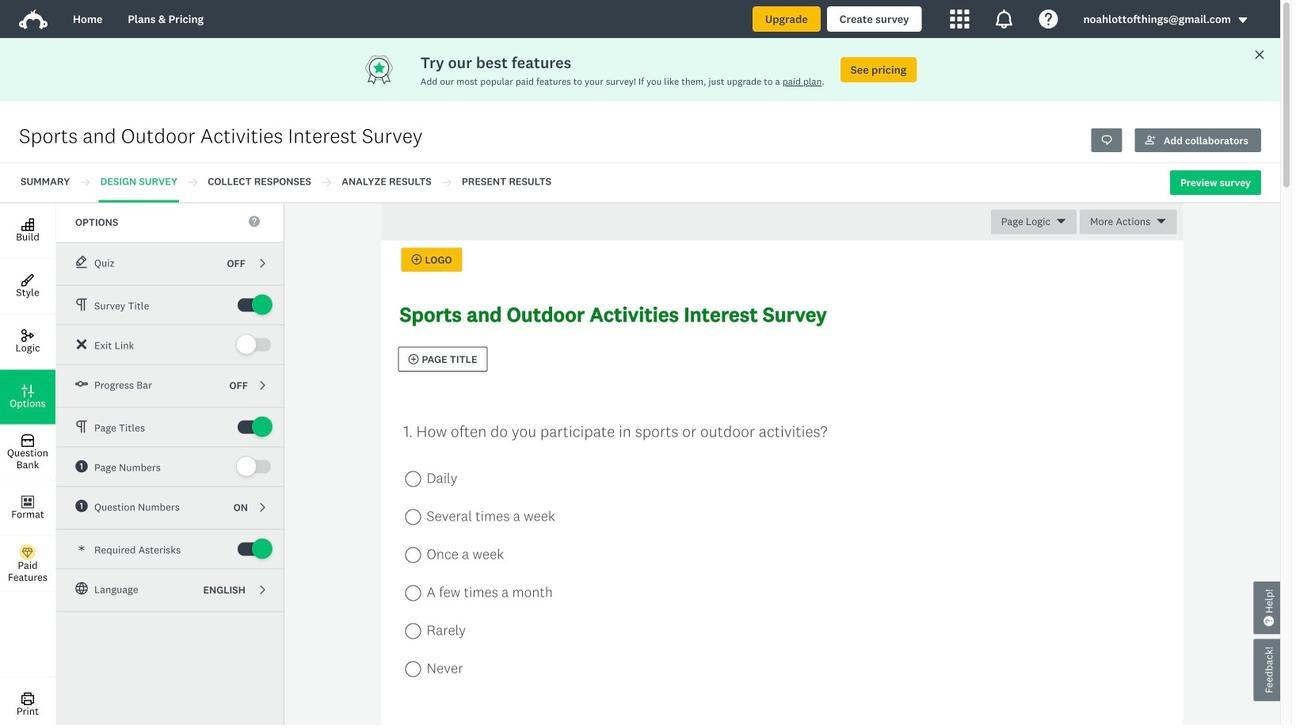 Task type: vqa. For each thing, say whether or not it's contained in the screenshot.
third user icon from right
no



Task type: describe. For each thing, give the bounding box(es) containing it.
dropdown arrow image
[[1238, 15, 1249, 26]]

2 products icon image from the left
[[995, 10, 1014, 29]]

1 products icon image from the left
[[951, 10, 970, 29]]

help icon image
[[1039, 10, 1058, 29]]



Task type: locate. For each thing, give the bounding box(es) containing it.
rewards image
[[363, 54, 421, 86]]

0 horizontal spatial products icon image
[[951, 10, 970, 29]]

1 horizontal spatial products icon image
[[995, 10, 1014, 29]]

surveymonkey logo image
[[19, 10, 48, 29]]

products icon image
[[951, 10, 970, 29], [995, 10, 1014, 29]]



